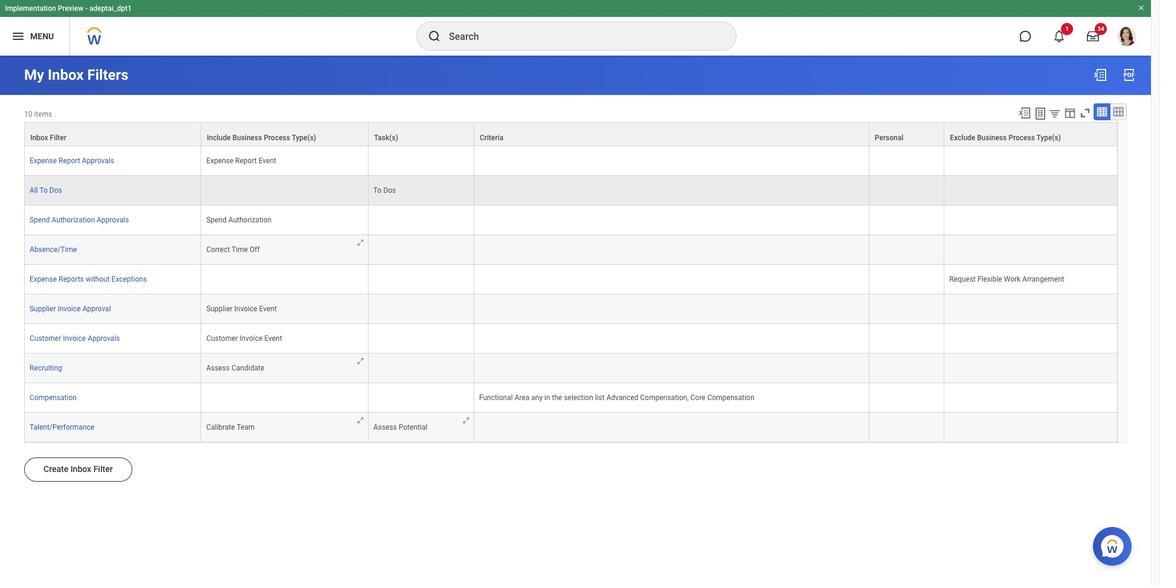 Task type: describe. For each thing, give the bounding box(es) containing it.
assess for assess potential
[[374, 423, 397, 432]]

calibrate team cell
[[201, 413, 369, 442]]

items
[[34, 110, 52, 118]]

process for include business process type(s)
[[264, 134, 290, 142]]

criteria button
[[474, 123, 869, 146]]

task(s) button
[[369, 123, 474, 146]]

expense report approvals link
[[30, 157, 114, 165]]

calibrate team
[[206, 423, 255, 432]]

correct
[[206, 245, 230, 254]]

grow image for assess candidate
[[356, 357, 365, 366]]

expense reports without exceptions link
[[30, 275, 147, 284]]

row containing expense report approvals
[[24, 146, 1118, 176]]

menu button
[[0, 17, 70, 56]]

supplier invoice approval
[[30, 305, 111, 313]]

request
[[950, 275, 976, 284]]

area
[[515, 394, 530, 402]]

spend for spend authorization
[[206, 216, 227, 224]]

correct time off cell
[[201, 235, 369, 265]]

expense for expense report event
[[206, 157, 234, 165]]

1 button
[[1046, 23, 1073, 50]]

event for supplier invoice event
[[259, 305, 277, 313]]

row containing supplier invoice approval
[[24, 294, 1118, 324]]

inbox for create
[[71, 464, 91, 474]]

authorization for spend authorization approvals
[[52, 216, 95, 224]]

10 items
[[24, 110, 52, 118]]

time
[[232, 245, 248, 254]]

assess potential
[[374, 423, 428, 432]]

grow image
[[356, 238, 365, 247]]

row containing inbox filter
[[24, 122, 1118, 146]]

functional
[[479, 394, 513, 402]]

team
[[237, 423, 255, 432]]

expense report approvals
[[30, 157, 114, 165]]

include business process type(s) button
[[201, 123, 368, 146]]

expense for expense report approvals
[[30, 157, 57, 165]]

selection
[[564, 394, 593, 402]]

close environment banner image
[[1138, 4, 1145, 11]]

select to filter grid data image
[[1049, 107, 1062, 120]]

notifications large image
[[1053, 30, 1066, 42]]

menu
[[30, 31, 54, 41]]

advanced
[[607, 394, 639, 402]]

-
[[85, 4, 88, 13]]

my
[[24, 66, 44, 83]]

row containing customer invoice approvals
[[24, 324, 1118, 354]]

customer invoice approvals link
[[30, 334, 120, 343]]

2 to from the left
[[374, 186, 382, 195]]

all
[[30, 186, 38, 195]]

inbox for my
[[48, 66, 84, 83]]

customer for customer invoice approvals
[[30, 334, 61, 343]]

candidate
[[232, 364, 264, 372]]

1
[[1066, 25, 1069, 32]]

supplier invoice event
[[206, 305, 277, 313]]

off
[[250, 245, 260, 254]]

create inbox filter button
[[24, 458, 132, 482]]

filter inside popup button
[[50, 134, 66, 142]]

profile logan mcneil image
[[1118, 27, 1137, 48]]

assess potential cell
[[369, 413, 474, 442]]

expense for expense reports without exceptions
[[30, 275, 57, 284]]

work
[[1004, 275, 1021, 284]]

search image
[[427, 29, 442, 44]]

all to dos link
[[30, 186, 62, 195]]

34 button
[[1080, 23, 1107, 50]]

implementation
[[5, 4, 56, 13]]

spend authorization
[[206, 216, 272, 224]]

my inbox filters main content
[[0, 56, 1151, 499]]

row containing compensation
[[24, 383, 1118, 413]]

filters
[[87, 66, 128, 83]]

expense reports without exceptions
[[30, 275, 147, 284]]

approvals for customer invoice approvals
[[88, 334, 120, 343]]

spend for spend authorization approvals
[[30, 216, 50, 224]]

supplier for supplier invoice approval
[[30, 305, 56, 313]]

in
[[545, 394, 550, 402]]

event for expense report event
[[259, 157, 276, 165]]

talent/performance
[[30, 423, 94, 432]]

my inbox filters
[[24, 66, 128, 83]]

type(s) for exclude business process type(s)
[[1037, 134, 1061, 142]]

approvals for spend authorization approvals
[[97, 216, 129, 224]]

event for customer invoice event
[[264, 334, 282, 343]]

1 to from the left
[[40, 186, 48, 195]]

absence/time link
[[30, 245, 77, 254]]

adeptai_dpt1
[[89, 4, 132, 13]]

exclude business process type(s) button
[[945, 123, 1118, 146]]

spend authorization approvals link
[[30, 216, 129, 224]]

list
[[595, 394, 605, 402]]

supplier invoice approval link
[[30, 305, 111, 313]]

preview
[[58, 4, 84, 13]]

invoice for customer invoice event
[[240, 334, 263, 343]]

inbox filter button
[[25, 123, 201, 146]]

1 compensation from the left
[[30, 394, 77, 402]]

inbox filter
[[30, 134, 66, 142]]

personal button
[[870, 123, 944, 146]]

create
[[44, 464, 68, 474]]

2 dos from the left
[[383, 186, 396, 195]]

request flexible work arrangement
[[950, 275, 1065, 284]]

view printable version (pdf) image
[[1122, 68, 1137, 82]]

invoice for customer invoice approvals
[[63, 334, 86, 343]]

filter inside button
[[93, 464, 113, 474]]



Task type: vqa. For each thing, say whether or not it's contained in the screenshot.
row
yes



Task type: locate. For each thing, give the bounding box(es) containing it.
inbox down 10 items
[[30, 134, 48, 142]]

recruiting link
[[30, 364, 62, 372]]

grow image inside assess candidate 'cell'
[[356, 357, 365, 366]]

business right exclude
[[977, 134, 1007, 142]]

all to dos
[[30, 186, 62, 195]]

authorization up off
[[228, 216, 272, 224]]

assess inside cell
[[374, 423, 397, 432]]

2 authorization from the left
[[228, 216, 272, 224]]

0 horizontal spatial report
[[59, 157, 80, 165]]

criteria
[[480, 134, 504, 142]]

spend
[[30, 216, 50, 224], [206, 216, 227, 224]]

grow image inside the 'calibrate team' cell
[[356, 416, 365, 425]]

grow image for assess potential
[[462, 416, 471, 425]]

0 horizontal spatial process
[[264, 134, 290, 142]]

export to excel image
[[1093, 68, 1108, 82]]

report down inbox filter
[[59, 157, 80, 165]]

toolbar
[[1013, 103, 1127, 122]]

exclude
[[950, 134, 976, 142]]

include business process type(s)
[[207, 134, 316, 142]]

assess left 'potential'
[[374, 423, 397, 432]]

personal
[[875, 134, 904, 142]]

assess for assess candidate
[[206, 364, 230, 372]]

spend authorization approvals
[[30, 216, 129, 224]]

2 spend from the left
[[206, 216, 227, 224]]

1 horizontal spatial compensation
[[708, 394, 755, 402]]

9 row from the top
[[24, 354, 1118, 383]]

1 horizontal spatial customer
[[206, 334, 238, 343]]

fullscreen image
[[1079, 106, 1092, 120]]

1 report from the left
[[59, 157, 80, 165]]

to right all
[[40, 186, 48, 195]]

calibrate
[[206, 423, 235, 432]]

1 vertical spatial event
[[259, 305, 277, 313]]

authorization up absence/time link
[[52, 216, 95, 224]]

0 horizontal spatial authorization
[[52, 216, 95, 224]]

0 vertical spatial filter
[[50, 134, 66, 142]]

invoice left approval
[[58, 305, 81, 313]]

inbox inside button
[[71, 464, 91, 474]]

assess candidate cell
[[201, 354, 369, 383]]

row containing absence/time
[[24, 235, 1118, 265]]

1 horizontal spatial spend
[[206, 216, 227, 224]]

2 vertical spatial approvals
[[88, 334, 120, 343]]

1 row from the top
[[24, 122, 1118, 146]]

process
[[264, 134, 290, 142], [1009, 134, 1035, 142]]

event up customer invoice event
[[259, 305, 277, 313]]

1 horizontal spatial filter
[[93, 464, 113, 474]]

1 horizontal spatial report
[[235, 157, 257, 165]]

3 row from the top
[[24, 176, 1118, 206]]

export to excel image
[[1018, 106, 1032, 120]]

inbox right my
[[48, 66, 84, 83]]

1 vertical spatial assess
[[374, 423, 397, 432]]

authorization for spend authorization
[[228, 216, 272, 224]]

approvals for expense report approvals
[[82, 157, 114, 165]]

invoice down supplier invoice approval link
[[63, 334, 86, 343]]

create inbox filter
[[44, 464, 113, 474]]

2 row from the top
[[24, 146, 1118, 176]]

customer invoice event
[[206, 334, 282, 343]]

invoice up customer invoice event
[[234, 305, 257, 313]]

1 type(s) from the left
[[292, 134, 316, 142]]

process up expense report event
[[264, 134, 290, 142]]

2 process from the left
[[1009, 134, 1035, 142]]

toolbar inside my inbox filters "main content"
[[1013, 103, 1127, 122]]

grow image
[[356, 357, 365, 366], [356, 416, 365, 425], [462, 416, 471, 425]]

core
[[691, 394, 706, 402]]

table image
[[1096, 106, 1108, 118]]

8 row from the top
[[24, 324, 1118, 354]]

2 customer from the left
[[206, 334, 238, 343]]

5 row from the top
[[24, 235, 1118, 265]]

flexible
[[978, 275, 1003, 284]]

compensation
[[30, 394, 77, 402], [708, 394, 755, 402]]

1 horizontal spatial type(s)
[[1037, 134, 1061, 142]]

invoice for supplier invoice approval
[[58, 305, 81, 313]]

report
[[59, 157, 80, 165], [235, 157, 257, 165]]

assess left candidate
[[206, 364, 230, 372]]

1 authorization from the left
[[52, 216, 95, 224]]

1 process from the left
[[264, 134, 290, 142]]

1 customer from the left
[[30, 334, 61, 343]]

2 vertical spatial event
[[264, 334, 282, 343]]

to dos
[[374, 186, 396, 195]]

1 spend from the left
[[30, 216, 50, 224]]

row containing all to dos
[[24, 176, 1118, 206]]

10 row from the top
[[24, 383, 1118, 413]]

0 horizontal spatial compensation
[[30, 394, 77, 402]]

filter
[[50, 134, 66, 142], [93, 464, 113, 474]]

business
[[232, 134, 262, 142], [977, 134, 1007, 142]]

Search Workday  search field
[[449, 23, 711, 50]]

2 compensation from the left
[[708, 394, 755, 402]]

1 horizontal spatial supplier
[[206, 305, 233, 313]]

0 vertical spatial inbox
[[48, 66, 84, 83]]

0 horizontal spatial customer
[[30, 334, 61, 343]]

business up expense report event
[[232, 134, 262, 142]]

0 vertical spatial approvals
[[82, 157, 114, 165]]

1 dos from the left
[[49, 186, 62, 195]]

1 vertical spatial approvals
[[97, 216, 129, 224]]

inbox large image
[[1087, 30, 1099, 42]]

0 horizontal spatial dos
[[49, 186, 62, 195]]

include
[[207, 134, 231, 142]]

expense down the include
[[206, 157, 234, 165]]

export to worksheets image
[[1034, 106, 1048, 121]]

10
[[24, 110, 32, 118]]

row containing spend authorization approvals
[[24, 206, 1118, 235]]

any
[[531, 394, 543, 402]]

2 report from the left
[[235, 157, 257, 165]]

1 horizontal spatial to
[[374, 186, 382, 195]]

task(s)
[[374, 134, 398, 142]]

spend down all
[[30, 216, 50, 224]]

event down include business process type(s)
[[259, 157, 276, 165]]

0 horizontal spatial business
[[232, 134, 262, 142]]

inbox right create
[[71, 464, 91, 474]]

0 horizontal spatial supplier
[[30, 305, 56, 313]]

2 vertical spatial inbox
[[71, 464, 91, 474]]

grow image inside assess potential cell
[[462, 416, 471, 425]]

1 vertical spatial filter
[[93, 464, 113, 474]]

expense
[[30, 157, 57, 165], [206, 157, 234, 165], [30, 275, 57, 284]]

authorization
[[52, 216, 95, 224], [228, 216, 272, 224]]

customer for customer invoice event
[[206, 334, 238, 343]]

1 vertical spatial inbox
[[30, 134, 48, 142]]

exceptions
[[112, 275, 147, 284]]

compensation down recruiting link
[[30, 394, 77, 402]]

compensation link
[[30, 394, 77, 402]]

1 horizontal spatial dos
[[383, 186, 396, 195]]

customer up recruiting link
[[30, 334, 61, 343]]

0 horizontal spatial type(s)
[[292, 134, 316, 142]]

business for include
[[232, 134, 262, 142]]

spend up correct at the top
[[206, 216, 227, 224]]

invoice
[[58, 305, 81, 313], [234, 305, 257, 313], [63, 334, 86, 343], [240, 334, 263, 343]]

expand table image
[[1113, 106, 1125, 118]]

dos
[[49, 186, 62, 195], [383, 186, 396, 195]]

compensation,
[[640, 394, 689, 402]]

1 horizontal spatial authorization
[[228, 216, 272, 224]]

assess inside 'cell'
[[206, 364, 230, 372]]

0 horizontal spatial spend
[[30, 216, 50, 224]]

correct time off
[[206, 245, 260, 254]]

row containing talent/performance
[[24, 413, 1118, 442]]

without
[[86, 275, 110, 284]]

process for exclude business process type(s)
[[1009, 134, 1035, 142]]

0 horizontal spatial to
[[40, 186, 48, 195]]

assess candidate
[[206, 364, 264, 372]]

customer
[[30, 334, 61, 343], [206, 334, 238, 343]]

arrangement
[[1023, 275, 1065, 284]]

report for event
[[235, 157, 257, 165]]

supplier up customer invoice event
[[206, 305, 233, 313]]

recruiting
[[30, 364, 62, 372]]

implementation preview -   adeptai_dpt1
[[5, 4, 132, 13]]

event
[[259, 157, 276, 165], [259, 305, 277, 313], [264, 334, 282, 343]]

customer invoice approvals
[[30, 334, 120, 343]]

2 supplier from the left
[[206, 305, 233, 313]]

supplier for supplier invoice event
[[206, 305, 233, 313]]

justify image
[[11, 29, 25, 44]]

customer up assess candidate
[[206, 334, 238, 343]]

row
[[24, 122, 1118, 146], [24, 146, 1118, 176], [24, 176, 1118, 206], [24, 206, 1118, 235], [24, 235, 1118, 265], [24, 265, 1118, 294], [24, 294, 1118, 324], [24, 324, 1118, 354], [24, 354, 1118, 383], [24, 383, 1118, 413], [24, 413, 1118, 442]]

1 supplier from the left
[[30, 305, 56, 313]]

expense report event
[[206, 157, 276, 165]]

inbox inside popup button
[[30, 134, 48, 142]]

report down include business process type(s)
[[235, 157, 257, 165]]

1 horizontal spatial process
[[1009, 134, 1035, 142]]

process down export to excel icon
[[1009, 134, 1035, 142]]

supplier up customer invoice approvals link at the bottom left of page
[[30, 305, 56, 313]]

click to view/edit grid preferences image
[[1064, 106, 1077, 120]]

absence/time
[[30, 245, 77, 254]]

potential
[[399, 423, 428, 432]]

expense down inbox filter
[[30, 157, 57, 165]]

to
[[40, 186, 48, 195], [374, 186, 382, 195]]

7 row from the top
[[24, 294, 1118, 324]]

menu banner
[[0, 0, 1151, 56]]

1 horizontal spatial business
[[977, 134, 1007, 142]]

functional area any in the selection list advanced compensation, core compensation
[[479, 394, 755, 402]]

talent/performance link
[[30, 423, 94, 432]]

34
[[1098, 25, 1105, 32]]

invoice for supplier invoice event
[[234, 305, 257, 313]]

6 row from the top
[[24, 265, 1118, 294]]

to down task(s)
[[374, 186, 382, 195]]

report for approvals
[[59, 157, 80, 165]]

dos right all
[[49, 186, 62, 195]]

0 vertical spatial assess
[[206, 364, 230, 372]]

2 type(s) from the left
[[1037, 134, 1061, 142]]

2 business from the left
[[977, 134, 1007, 142]]

cell
[[369, 146, 474, 176], [474, 146, 870, 176], [870, 146, 945, 176], [945, 146, 1118, 176], [201, 176, 369, 206], [474, 176, 870, 206], [870, 176, 945, 206], [945, 176, 1118, 206], [369, 206, 474, 235], [474, 206, 870, 235], [870, 206, 945, 235], [945, 206, 1118, 235], [369, 235, 474, 265], [474, 235, 870, 265], [870, 235, 945, 265], [945, 235, 1118, 265], [201, 265, 369, 294], [369, 265, 474, 294], [474, 265, 870, 294], [870, 265, 945, 294], [369, 294, 474, 324], [474, 294, 870, 324], [870, 294, 945, 324], [945, 294, 1118, 324], [369, 324, 474, 354], [474, 324, 870, 354], [870, 324, 945, 354], [945, 324, 1118, 354], [369, 354, 474, 383], [474, 354, 870, 383], [870, 354, 945, 383], [945, 354, 1118, 383], [201, 383, 369, 413], [369, 383, 474, 413], [870, 383, 945, 413], [945, 383, 1118, 413], [474, 413, 870, 442], [870, 413, 945, 442], [945, 413, 1118, 442]]

row containing recruiting
[[24, 354, 1118, 383]]

grow image for calibrate team
[[356, 416, 365, 425]]

0 vertical spatial event
[[259, 157, 276, 165]]

1 business from the left
[[232, 134, 262, 142]]

approval
[[82, 305, 111, 313]]

0 horizontal spatial filter
[[50, 134, 66, 142]]

supplier
[[30, 305, 56, 313], [206, 305, 233, 313]]

reports
[[59, 275, 84, 284]]

filter right create
[[93, 464, 113, 474]]

business for exclude
[[977, 134, 1007, 142]]

dos down task(s)
[[383, 186, 396, 195]]

row containing expense reports without exceptions
[[24, 265, 1118, 294]]

0 horizontal spatial assess
[[206, 364, 230, 372]]

event up assess candidate 'cell'
[[264, 334, 282, 343]]

1 horizontal spatial assess
[[374, 423, 397, 432]]

invoice up candidate
[[240, 334, 263, 343]]

filter up expense report approvals
[[50, 134, 66, 142]]

the
[[552, 394, 562, 402]]

compensation right the core
[[708, 394, 755, 402]]

11 row from the top
[[24, 413, 1118, 442]]

4 row from the top
[[24, 206, 1118, 235]]

exclude business process type(s)
[[950, 134, 1061, 142]]

approvals
[[82, 157, 114, 165], [97, 216, 129, 224], [88, 334, 120, 343]]

type(s) for include business process type(s)
[[292, 134, 316, 142]]

expense left reports
[[30, 275, 57, 284]]



